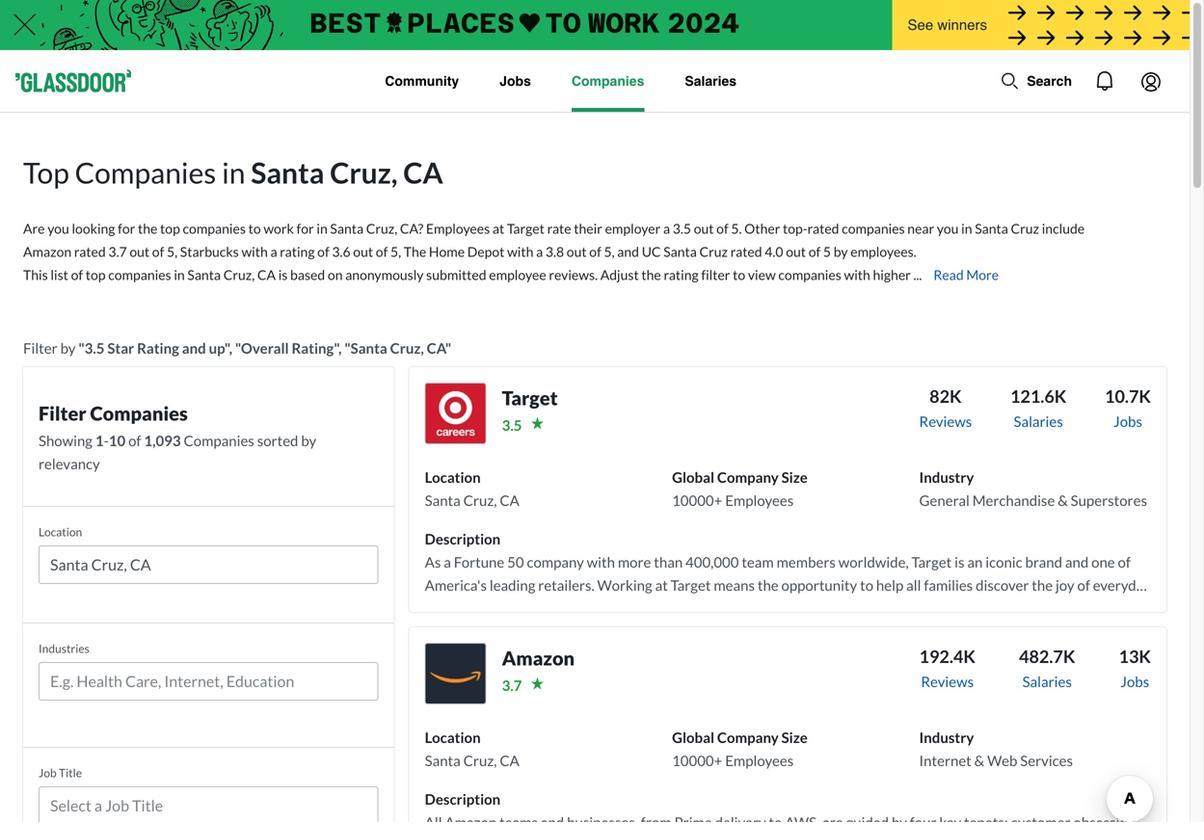 Task type: locate. For each thing, give the bounding box(es) containing it.
1 vertical spatial global company size 10000+ employees
[[672, 729, 808, 769]]

3.7 down looking
[[108, 243, 127, 260]]

cruz, down starbucks
[[223, 267, 255, 283]]

rate
[[547, 220, 571, 237]]

3.6
[[332, 243, 351, 260]]

of left '5.'
[[717, 220, 729, 237]]

0 vertical spatial 10000+
[[672, 492, 723, 509]]

a left the "3.8"
[[536, 243, 543, 260]]

jobs left companies link
[[500, 73, 531, 89]]

1 horizontal spatial you
[[937, 220, 959, 237]]

winners
[[938, 16, 987, 33]]

2 vertical spatial employees
[[725, 752, 794, 769]]

a
[[663, 220, 670, 237], [270, 243, 277, 260], [536, 243, 543, 260]]

1 vertical spatial 10000+
[[672, 752, 723, 769]]

...
[[914, 267, 922, 283]]

0 vertical spatial by
[[834, 243, 848, 260]]

cruz,
[[330, 155, 398, 190], [366, 220, 397, 237], [223, 267, 255, 283], [390, 339, 424, 357], [463, 492, 497, 509], [463, 752, 497, 769]]

industry
[[919, 469, 974, 486], [919, 729, 974, 746]]

4.0
[[765, 243, 783, 260]]

employees inside are you looking for the top companies to work for in santa cruz, ca? employees at target rate their employer a 3.5 out of 5. other top-rated companies near you in santa cruz include amazon rated 3.7 out of 5, starbucks with a rating of 3.6 out of 5, the home depot with a 3.8 out of 5, and uc santa cruz rated 4.0 out of 5 by employees. this list of top companies in santa cruz, ca is based on anonymously submitted employee reviews. adjust the rating filter to view companies with higher ...
[[426, 220, 490, 237]]

to
[[248, 220, 261, 237], [733, 267, 746, 283]]

13k jobs
[[1119, 646, 1151, 690]]

industry up the general
[[919, 469, 974, 486]]

jobs down 13k
[[1121, 673, 1150, 690]]

1 horizontal spatial 3.5
[[673, 220, 691, 237]]

companies up 10
[[90, 402, 188, 425]]

1 horizontal spatial by
[[301, 432, 316, 449]]

1 description from the top
[[425, 530, 501, 548]]

top right looking
[[160, 220, 180, 237]]

0 vertical spatial target
[[507, 220, 545, 237]]

jobs for amazon
[[1121, 673, 1150, 690]]

none field for job title
[[39, 787, 379, 822]]

0 vertical spatial reviews
[[919, 413, 972, 430]]

location
[[425, 469, 481, 486], [39, 525, 82, 539], [425, 729, 481, 746]]

10000+
[[672, 492, 723, 509], [672, 752, 723, 769]]

location down the target image
[[425, 469, 481, 486]]

filter up showing
[[39, 402, 86, 425]]

2 none field from the top
[[39, 662, 379, 709]]

reviews inside '192.4k reviews'
[[921, 673, 974, 690]]

santa down the target image
[[425, 492, 461, 509]]

0 vertical spatial and
[[617, 243, 639, 260]]

3 none field from the top
[[39, 787, 379, 822]]

1 company from the top
[[717, 469, 779, 486]]

482.7k
[[1019, 646, 1076, 667]]

0 horizontal spatial 3.5
[[502, 417, 522, 434]]

Industries field
[[50, 670, 367, 693]]

0 vertical spatial employees
[[426, 220, 490, 237]]

2 horizontal spatial 5,
[[604, 243, 615, 260]]

santa
[[251, 155, 324, 190], [330, 220, 364, 237], [975, 220, 1008, 237], [664, 243, 697, 260], [187, 267, 221, 283], [425, 492, 461, 509], [425, 752, 461, 769]]

0 vertical spatial the
[[138, 220, 158, 237]]

amazon up this
[[23, 243, 71, 260]]

None field
[[39, 546, 379, 592], [39, 662, 379, 709], [39, 787, 379, 822]]

0 vertical spatial filter
[[23, 339, 58, 357]]

rating up based
[[280, 243, 315, 260]]

and left uc
[[617, 243, 639, 260]]

1 vertical spatial employees
[[725, 492, 794, 509]]

-
[[104, 432, 109, 449]]

1 global from the top
[[672, 469, 715, 486]]

none field industries
[[39, 662, 379, 709]]

companies sorted by relevancy
[[39, 432, 316, 472]]

by right "5"
[[834, 243, 848, 260]]

target right at
[[507, 220, 545, 237]]

0 horizontal spatial &
[[975, 752, 985, 769]]

2 vertical spatial location
[[425, 729, 481, 746]]

0 horizontal spatial for
[[118, 220, 135, 237]]

you
[[47, 220, 69, 237], [937, 220, 959, 237]]

2 vertical spatial salaries
[[1023, 673, 1072, 690]]

industry up internet
[[919, 729, 974, 746]]

global for amazon
[[672, 729, 715, 746]]

2 global from the top
[[672, 729, 715, 746]]

1 vertical spatial to
[[733, 267, 746, 283]]

and
[[617, 243, 639, 260], [182, 339, 206, 357]]

salaries inside 121.6k salaries
[[1014, 413, 1063, 430]]

with left higher
[[844, 267, 871, 283]]

5, left the at the top left of page
[[391, 243, 401, 260]]

0 horizontal spatial by
[[60, 339, 76, 357]]

0 vertical spatial size
[[782, 469, 808, 486]]

& inside industry internet & web services
[[975, 752, 985, 769]]

industry inside industry internet & web services
[[919, 729, 974, 746]]

location down relevancy
[[39, 525, 82, 539]]

reviews down 82k
[[919, 413, 972, 430]]

1 vertical spatial industry
[[919, 729, 974, 746]]

for
[[118, 220, 135, 237], [297, 220, 314, 237]]

rating left filter
[[664, 267, 699, 283]]

0 horizontal spatial 3.7
[[108, 243, 127, 260]]

cruz
[[1011, 220, 1039, 237], [700, 243, 728, 260]]

2 horizontal spatial rated
[[808, 220, 839, 237]]

of right 10
[[128, 432, 141, 449]]

salaries for amazon
[[1023, 673, 1072, 690]]

santa down amazon image
[[425, 752, 461, 769]]

to left view
[[733, 267, 746, 283]]

industries
[[39, 642, 90, 656]]

1 vertical spatial size
[[782, 729, 808, 746]]

of
[[717, 220, 729, 237], [152, 243, 164, 260], [317, 243, 329, 260], [376, 243, 388, 260], [589, 243, 601, 260], [809, 243, 821, 260], [71, 267, 83, 283], [128, 432, 141, 449]]

1 5, from the left
[[167, 243, 178, 260]]

0 horizontal spatial 5,
[[167, 243, 178, 260]]

0 vertical spatial &
[[1058, 492, 1068, 509]]

you right the "are"
[[47, 220, 69, 237]]

1 you from the left
[[47, 220, 69, 237]]

salaries for target
[[1014, 413, 1063, 430]]

0 horizontal spatial to
[[248, 220, 261, 237]]

out right the "3.8"
[[567, 243, 587, 260]]

filter
[[23, 339, 58, 357], [39, 402, 86, 425]]

amazon
[[23, 243, 71, 260], [502, 647, 575, 670]]

global company size 10000+ employees
[[672, 469, 808, 509], [672, 729, 808, 769]]

2 vertical spatial jobs
[[1121, 673, 1150, 690]]

2 company from the top
[[717, 729, 779, 746]]

3.5 right the target image
[[502, 417, 522, 434]]

rated
[[808, 220, 839, 237], [74, 243, 106, 260], [731, 243, 762, 260]]

location for target
[[425, 469, 481, 486]]

companies right 1,093
[[184, 432, 254, 449]]

search button
[[991, 62, 1082, 100]]

company for amazon
[[717, 729, 779, 746]]

in up starbucks
[[222, 155, 245, 190]]

2 you from the left
[[937, 220, 959, 237]]

companies up looking
[[75, 155, 216, 190]]

1 horizontal spatial 3.7
[[502, 677, 522, 694]]

looking
[[72, 220, 115, 237]]

5, left starbucks
[[167, 243, 178, 260]]

santa down starbucks
[[187, 267, 221, 283]]

lottie animation container image inside the search button
[[1000, 71, 1019, 91]]

santa up the work
[[251, 155, 324, 190]]

ca
[[403, 155, 443, 190], [257, 267, 276, 283], [500, 492, 520, 509], [500, 752, 520, 769]]

by left ""3.5"
[[60, 339, 76, 357]]

0 vertical spatial global company size 10000+ employees
[[672, 469, 808, 509]]

0 vertical spatial company
[[717, 469, 779, 486]]

out right 3.6
[[353, 243, 373, 260]]

0 horizontal spatial lottie animation container image
[[1000, 71, 1019, 91]]

size
[[782, 469, 808, 486], [782, 729, 808, 746]]

with up employee
[[507, 243, 534, 260]]

companies down looking
[[108, 267, 171, 283]]

none field for location
[[39, 546, 379, 592]]

0 vertical spatial none field
[[39, 546, 379, 592]]

1 vertical spatial jobs
[[1114, 413, 1143, 430]]

location down amazon image
[[425, 729, 481, 746]]

location santa cruz, ca down amazon image
[[425, 729, 520, 769]]

lottie animation container image
[[1128, 58, 1174, 104], [1000, 71, 1019, 91]]

by right sorted
[[301, 432, 316, 449]]

ca"
[[427, 339, 452, 357]]

reviews for amazon
[[921, 673, 974, 690]]

3.7 right amazon image
[[502, 677, 522, 694]]

cruz, left ca"
[[390, 339, 424, 357]]

company
[[717, 469, 779, 486], [717, 729, 779, 746]]

salaries inside 482.7k salaries
[[1023, 673, 1072, 690]]

companies
[[572, 73, 644, 89], [75, 155, 216, 190], [90, 402, 188, 425], [184, 432, 254, 449]]

global company size 10000+ employees for target
[[672, 469, 808, 509]]

1 horizontal spatial cruz
[[1011, 220, 1039, 237]]

global company size 10000+ employees for amazon
[[672, 729, 808, 769]]

rated down '5.'
[[731, 243, 762, 260]]

global
[[672, 469, 715, 486], [672, 729, 715, 746]]

global for target
[[672, 469, 715, 486]]

cruz, down amazon image
[[463, 752, 497, 769]]

0 vertical spatial location santa cruz, ca
[[425, 469, 520, 509]]

& left "web"
[[975, 752, 985, 769]]

2 description from the top
[[425, 791, 501, 808]]

1 none field from the top
[[39, 546, 379, 592]]

1 global company size 10000+ employees from the top
[[672, 469, 808, 509]]

other
[[745, 220, 780, 237]]

target
[[507, 220, 545, 237], [502, 387, 558, 410]]

size for amazon
[[782, 729, 808, 746]]

employees for target
[[725, 492, 794, 509]]

top
[[160, 220, 180, 237], [86, 267, 106, 283]]

1 vertical spatial filter
[[39, 402, 86, 425]]

to left the work
[[248, 220, 261, 237]]

companies link
[[572, 50, 644, 112]]

reviews
[[919, 413, 972, 430], [921, 673, 974, 690]]

the right looking
[[138, 220, 158, 237]]

10.7k
[[1105, 386, 1151, 407]]

1 vertical spatial amazon
[[502, 647, 575, 670]]

top right list
[[86, 267, 106, 283]]

filter by "3.5 star rating and up", "overall rating", "santa cruz, ca"
[[23, 339, 452, 357]]

1 vertical spatial top
[[86, 267, 106, 283]]

1 vertical spatial and
[[182, 339, 206, 357]]

3.5 inside are you looking for the top companies to work for in santa cruz, ca? employees at target rate their employer a 3.5 out of 5. other top-rated companies near you in santa cruz include amazon rated 3.7 out of 5, starbucks with a rating of 3.6 out of 5, the home depot with a 3.8 out of 5, and uc santa cruz rated 4.0 out of 5 by employees. this list of top companies in santa cruz, ca is based on anonymously submitted employee reviews. adjust the rating filter to view companies with higher ...
[[673, 220, 691, 237]]

in down starbucks
[[174, 267, 185, 283]]

1 vertical spatial reviews
[[921, 673, 974, 690]]

1 vertical spatial &
[[975, 752, 985, 769]]

1 vertical spatial location santa cruz, ca
[[425, 729, 520, 769]]

0 horizontal spatial cruz
[[700, 243, 728, 260]]

of left starbucks
[[152, 243, 164, 260]]

with
[[241, 243, 268, 260], [507, 243, 534, 260], [844, 267, 871, 283]]

5, up adjust
[[604, 243, 615, 260]]

0 horizontal spatial you
[[47, 220, 69, 237]]

&
[[1058, 492, 1068, 509], [975, 752, 985, 769]]

2 10000+ from the top
[[672, 752, 723, 769]]

1 vertical spatial by
[[60, 339, 76, 357]]

jobs down 10.7k
[[1114, 413, 1143, 430]]

0 vertical spatial location
[[425, 469, 481, 486]]

1 vertical spatial description
[[425, 791, 501, 808]]

description
[[425, 530, 501, 548], [425, 791, 501, 808]]

in
[[222, 155, 245, 190], [317, 220, 328, 237], [961, 220, 972, 237], [174, 267, 185, 283]]

& left superstores
[[1058, 492, 1068, 509]]

Location field
[[50, 553, 367, 577]]

jobs
[[500, 73, 531, 89], [1114, 413, 1143, 430], [1121, 673, 1150, 690]]

0 vertical spatial top
[[160, 220, 180, 237]]

lottie animation container image
[[308, 50, 382, 107], [308, 50, 382, 107], [1082, 58, 1128, 104], [1082, 58, 1128, 104], [1128, 58, 1174, 104], [1000, 71, 1019, 91]]

10000+ for target
[[672, 492, 723, 509]]

with down the work
[[241, 243, 268, 260]]

2 size from the top
[[782, 729, 808, 746]]

1 horizontal spatial &
[[1058, 492, 1068, 509]]

reviews down 192.4k
[[921, 673, 974, 690]]

by inside the companies sorted by relevancy
[[301, 432, 316, 449]]

more
[[967, 267, 999, 283]]

1 vertical spatial rating
[[664, 267, 699, 283]]

1 vertical spatial none field
[[39, 662, 379, 709]]

cruz, up 3.6
[[330, 155, 398, 190]]

for right the work
[[297, 220, 314, 237]]

5,
[[167, 243, 178, 260], [391, 243, 401, 260], [604, 243, 615, 260]]

3.5 right employer
[[673, 220, 691, 237]]

1 size from the top
[[782, 469, 808, 486]]

0 horizontal spatial rating
[[280, 243, 315, 260]]

amazon right amazon image
[[502, 647, 575, 670]]

2 industry from the top
[[919, 729, 974, 746]]

0 vertical spatial description
[[425, 530, 501, 548]]

ca inside are you looking for the top companies to work for in santa cruz, ca? employees at target rate their employer a 3.5 out of 5. other top-rated companies near you in santa cruz include amazon rated 3.7 out of 5, starbucks with a rating of 3.6 out of 5, the home depot with a 3.8 out of 5, and uc santa cruz rated 4.0 out of 5 by employees. this list of top companies in santa cruz, ca is based on anonymously submitted employee reviews. adjust the rating filter to view companies with higher ...
[[257, 267, 276, 283]]

none field for industries
[[39, 662, 379, 709]]

the down uc
[[642, 267, 661, 283]]

description for target
[[425, 530, 501, 548]]

2 vertical spatial by
[[301, 432, 316, 449]]

121.6k
[[1010, 386, 1067, 407]]

1 industry from the top
[[919, 469, 974, 486]]

1 vertical spatial the
[[642, 267, 661, 283]]

1 vertical spatial salaries
[[1014, 413, 1063, 430]]

a right employer
[[663, 220, 670, 237]]

2 global company size 10000+ employees from the top
[[672, 729, 808, 769]]

2 location santa cruz, ca from the top
[[425, 729, 520, 769]]

1 10000+ from the top
[[672, 492, 723, 509]]

companies right jobs link
[[572, 73, 644, 89]]

1 vertical spatial company
[[717, 729, 779, 746]]

employer
[[605, 220, 661, 237]]

0 vertical spatial amazon
[[23, 243, 71, 260]]

cruz up filter
[[700, 243, 728, 260]]

0 vertical spatial 3.5
[[673, 220, 691, 237]]

location santa cruz, ca for target
[[425, 469, 520, 509]]

of left "5"
[[809, 243, 821, 260]]

1 horizontal spatial and
[[617, 243, 639, 260]]

2 horizontal spatial by
[[834, 243, 848, 260]]

location santa cruz, ca down the target image
[[425, 469, 520, 509]]

filter
[[701, 267, 730, 283]]

rated down looking
[[74, 243, 106, 260]]

for right looking
[[118, 220, 135, 237]]

rating
[[280, 243, 315, 260], [664, 267, 699, 283]]

0 vertical spatial global
[[672, 469, 715, 486]]

employee
[[489, 267, 546, 283]]

1 horizontal spatial the
[[642, 267, 661, 283]]

10000+ for amazon
[[672, 752, 723, 769]]

1 location santa cruz, ca from the top
[[425, 469, 520, 509]]

top companies in santa cruz, ca
[[23, 155, 443, 190]]

title
[[59, 766, 82, 780]]

jobs inside 13k jobs
[[1121, 673, 1150, 690]]

0 vertical spatial industry
[[919, 469, 974, 486]]

cruz left include
[[1011, 220, 1039, 237]]

1 horizontal spatial 5,
[[391, 243, 401, 260]]

rated up "5"
[[808, 220, 839, 237]]

on
[[328, 267, 343, 283]]

0 vertical spatial 3.7
[[108, 243, 127, 260]]

0 horizontal spatial the
[[138, 220, 158, 237]]

you right 'near'
[[937, 220, 959, 237]]

1 vertical spatial global
[[672, 729, 715, 746]]

a down the work
[[270, 243, 277, 260]]

of right list
[[71, 267, 83, 283]]

employees
[[426, 220, 490, 237], [725, 492, 794, 509], [725, 752, 794, 769]]

1,093
[[144, 432, 181, 449]]

location for amazon
[[425, 729, 481, 746]]

and left up",
[[182, 339, 206, 357]]

target right the target image
[[502, 387, 558, 410]]

0 horizontal spatial amazon
[[23, 243, 71, 260]]

santa up 3.6
[[330, 220, 364, 237]]

in right 'near'
[[961, 220, 972, 237]]

cruz, left the ca?
[[366, 220, 397, 237]]

2 vertical spatial none field
[[39, 787, 379, 822]]

jobs inside 10.7k jobs
[[1114, 413, 1143, 430]]

3 5, from the left
[[604, 243, 615, 260]]

1 horizontal spatial top
[[160, 220, 180, 237]]

2 horizontal spatial with
[[844, 267, 871, 283]]

the
[[138, 220, 158, 237], [642, 267, 661, 283]]

0 horizontal spatial and
[[182, 339, 206, 357]]

3.7
[[108, 243, 127, 260], [502, 677, 522, 694]]

filter left ""3.5"
[[23, 339, 58, 357]]

industry inside industry general merchandise & superstores
[[919, 469, 974, 486]]



Task type: describe. For each thing, give the bounding box(es) containing it.
star
[[107, 339, 134, 357]]

0 vertical spatial salaries
[[685, 73, 737, 89]]

location santa cruz, ca for amazon
[[425, 729, 520, 769]]

5.
[[731, 220, 742, 237]]

1 horizontal spatial a
[[536, 243, 543, 260]]

none field job title
[[39, 787, 379, 822]]

1 horizontal spatial lottie animation container image
[[1128, 58, 1174, 104]]

company for target
[[717, 469, 779, 486]]

santa up more
[[975, 220, 1008, 237]]

internet
[[919, 752, 972, 769]]

are you looking for the top companies to work for in santa cruz, ca? employees at target rate their employer a 3.5 out of 5. other top-rated companies near you in santa cruz include amazon rated 3.7 out of 5, starbucks with a rating of 3.6 out of 5, the home depot with a 3.8 out of 5, and uc santa cruz rated 4.0 out of 5 by employees. this list of top companies in santa cruz, ca is based on anonymously submitted employee reviews. adjust the rating filter to view companies with higher ...
[[23, 220, 1085, 283]]

anonymously
[[345, 267, 424, 283]]

their
[[574, 220, 603, 237]]

cruz, down the target image
[[463, 492, 497, 509]]

lottie animation container image inside the search button
[[1000, 71, 1019, 91]]

list
[[51, 267, 68, 283]]

filter for filter companies
[[39, 402, 86, 425]]

web
[[987, 752, 1018, 769]]

uc
[[642, 243, 661, 260]]

include
[[1042, 220, 1085, 237]]

home
[[429, 243, 465, 260]]

showing 1 - 10 of 1,093
[[39, 432, 181, 449]]

by inside are you looking for the top companies to work for in santa cruz, ca? employees at target rate their employer a 3.5 out of 5. other top-rated companies near you in santa cruz include amazon rated 3.7 out of 5, starbucks with a rating of 3.6 out of 5, the home depot with a 3.8 out of 5, and uc santa cruz rated 4.0 out of 5 by employees. this list of top companies in santa cruz, ca is based on anonymously submitted employee reviews. adjust the rating filter to view companies with higher ...
[[834, 243, 848, 260]]

view
[[748, 267, 776, 283]]

merchandise
[[973, 492, 1055, 509]]

is
[[278, 267, 288, 283]]

companies up starbucks
[[183, 220, 246, 237]]

0 vertical spatial rating
[[280, 243, 315, 260]]

industry general merchandise & superstores
[[919, 469, 1147, 509]]

work
[[264, 220, 294, 237]]

10.7k jobs
[[1105, 386, 1151, 430]]

industry for amazon
[[919, 729, 974, 746]]

salaries link
[[685, 50, 737, 112]]

rating
[[137, 339, 179, 357]]

companies up employees.
[[842, 220, 905, 237]]

82k
[[930, 386, 962, 407]]

read
[[934, 267, 964, 283]]

employees.
[[851, 243, 917, 260]]

companies down "5"
[[778, 267, 842, 283]]

filter for filter by "3.5 star rating and up", "overall rating", "santa cruz, ca"
[[23, 339, 58, 357]]

amazon image
[[425, 643, 487, 705]]

read more
[[934, 267, 999, 283]]

based
[[290, 267, 325, 283]]

rating",
[[292, 339, 342, 357]]

out left starbucks
[[130, 243, 150, 260]]

size for target
[[782, 469, 808, 486]]

industry for target
[[919, 469, 974, 486]]

& inside industry general merchandise & superstores
[[1058, 492, 1068, 509]]

see
[[908, 16, 934, 33]]

1 horizontal spatial with
[[507, 243, 534, 260]]

5
[[823, 243, 831, 260]]

2 5, from the left
[[391, 243, 401, 260]]

Job Title field
[[50, 795, 367, 818]]

santa right uc
[[664, 243, 697, 260]]

jobs link
[[500, 50, 531, 112]]

companies inside the companies sorted by relevancy
[[184, 432, 254, 449]]

0 vertical spatial to
[[248, 220, 261, 237]]

0 horizontal spatial rated
[[74, 243, 106, 260]]

82k reviews
[[919, 386, 972, 430]]

community
[[385, 73, 459, 89]]

1 vertical spatial target
[[502, 387, 558, 410]]

of left 3.6
[[317, 243, 329, 260]]

near
[[908, 220, 935, 237]]

3.7 inside are you looking for the top companies to work for in santa cruz, ca? employees at target rate their employer a 3.5 out of 5. other top-rated companies near you in santa cruz include amazon rated 3.7 out of 5, starbucks with a rating of 3.6 out of 5, the home depot with a 3.8 out of 5, and uc santa cruz rated 4.0 out of 5 by employees. this list of top companies in santa cruz, ca is based on anonymously submitted employee reviews. adjust the rating filter to view companies with higher ...
[[108, 243, 127, 260]]

starbucks
[[180, 243, 239, 260]]

submitted
[[426, 267, 487, 283]]

1 vertical spatial location
[[39, 525, 82, 539]]

13k
[[1119, 646, 1151, 667]]

filter companies
[[39, 402, 188, 425]]

amazon inside are you looking for the top companies to work for in santa cruz, ca? employees at target rate their employer a 3.5 out of 5. other top-rated companies near you in santa cruz include amazon rated 3.7 out of 5, starbucks with a rating of 3.6 out of 5, the home depot with a 3.8 out of 5, and uc santa cruz rated 4.0 out of 5 by employees. this list of top companies in santa cruz, ca is based on anonymously submitted employee reviews. adjust the rating filter to view companies with higher ...
[[23, 243, 71, 260]]

search
[[1027, 73, 1072, 89]]

1 vertical spatial 3.7
[[502, 677, 522, 694]]

"3.5
[[78, 339, 105, 357]]

0 vertical spatial jobs
[[500, 73, 531, 89]]

see winners
[[908, 16, 987, 33]]

reviews.
[[549, 267, 598, 283]]

showing
[[39, 432, 93, 449]]

1 vertical spatial 3.5
[[502, 417, 522, 434]]

top
[[23, 155, 69, 190]]

employees for amazon
[[725, 752, 794, 769]]

482.7k salaries
[[1019, 646, 1076, 690]]

at
[[493, 220, 504, 237]]

none field location
[[39, 546, 379, 592]]

1 for from the left
[[118, 220, 135, 237]]

0 horizontal spatial a
[[270, 243, 277, 260]]

target image
[[425, 383, 487, 445]]

superstores
[[1071, 492, 1147, 509]]

2 for from the left
[[297, 220, 314, 237]]

reviews for target
[[919, 413, 972, 430]]

depot
[[467, 243, 505, 260]]

top-
[[783, 220, 808, 237]]

description for amazon
[[425, 791, 501, 808]]

0 vertical spatial cruz
[[1011, 220, 1039, 237]]

121.6k salaries
[[1010, 386, 1067, 430]]

relevancy
[[39, 455, 100, 472]]

"santa
[[345, 339, 387, 357]]

services
[[1020, 752, 1073, 769]]

out left '5.'
[[694, 220, 714, 237]]

1 horizontal spatial rating
[[664, 267, 699, 283]]

0 horizontal spatial top
[[86, 267, 106, 283]]

job
[[39, 766, 57, 780]]

higher
[[873, 267, 911, 283]]

ca?
[[400, 220, 423, 237]]

the
[[404, 243, 426, 260]]

in right the work
[[317, 220, 328, 237]]

and inside are you looking for the top companies to work for in santa cruz, ca? employees at target rate their employer a 3.5 out of 5. other top-rated companies near you in santa cruz include amazon rated 3.7 out of 5, starbucks with a rating of 3.6 out of 5, the home depot with a 3.8 out of 5, and uc santa cruz rated 4.0 out of 5 by employees. this list of top companies in santa cruz, ca is based on anonymously submitted employee reviews. adjust the rating filter to view companies with higher ...
[[617, 243, 639, 260]]

see winners link
[[892, 0, 1190, 52]]

industry internet & web services
[[919, 729, 1073, 769]]

1 horizontal spatial amazon
[[502, 647, 575, 670]]

adjust
[[600, 267, 639, 283]]

this
[[23, 267, 48, 283]]

of down their
[[589, 243, 601, 260]]

general
[[919, 492, 970, 509]]

1 vertical spatial cruz
[[700, 243, 728, 260]]

1
[[95, 432, 104, 449]]

jobs for target
[[1114, 413, 1143, 430]]

0 horizontal spatial with
[[241, 243, 268, 260]]

out right 4.0
[[786, 243, 806, 260]]

192.4k reviews
[[919, 646, 976, 690]]

192.4k
[[919, 646, 976, 667]]

job title
[[39, 766, 82, 780]]

3.8
[[546, 243, 564, 260]]

sorted
[[257, 432, 298, 449]]

10
[[109, 432, 126, 449]]

are
[[23, 220, 45, 237]]

"overall
[[235, 339, 289, 357]]

1 horizontal spatial to
[[733, 267, 746, 283]]

up",
[[209, 339, 232, 357]]

community link
[[385, 50, 459, 112]]

1 horizontal spatial rated
[[731, 243, 762, 260]]

of up anonymously
[[376, 243, 388, 260]]

2 horizontal spatial a
[[663, 220, 670, 237]]

target inside are you looking for the top companies to work for in santa cruz, ca? employees at target rate their employer a 3.5 out of 5. other top-rated companies near you in santa cruz include amazon rated 3.7 out of 5, starbucks with a rating of 3.6 out of 5, the home depot with a 3.8 out of 5, and uc santa cruz rated 4.0 out of 5 by employees. this list of top companies in santa cruz, ca is based on anonymously submitted employee reviews. adjust the rating filter to view companies with higher ...
[[507, 220, 545, 237]]



Task type: vqa. For each thing, say whether or not it's contained in the screenshot.
the topmost field
yes



